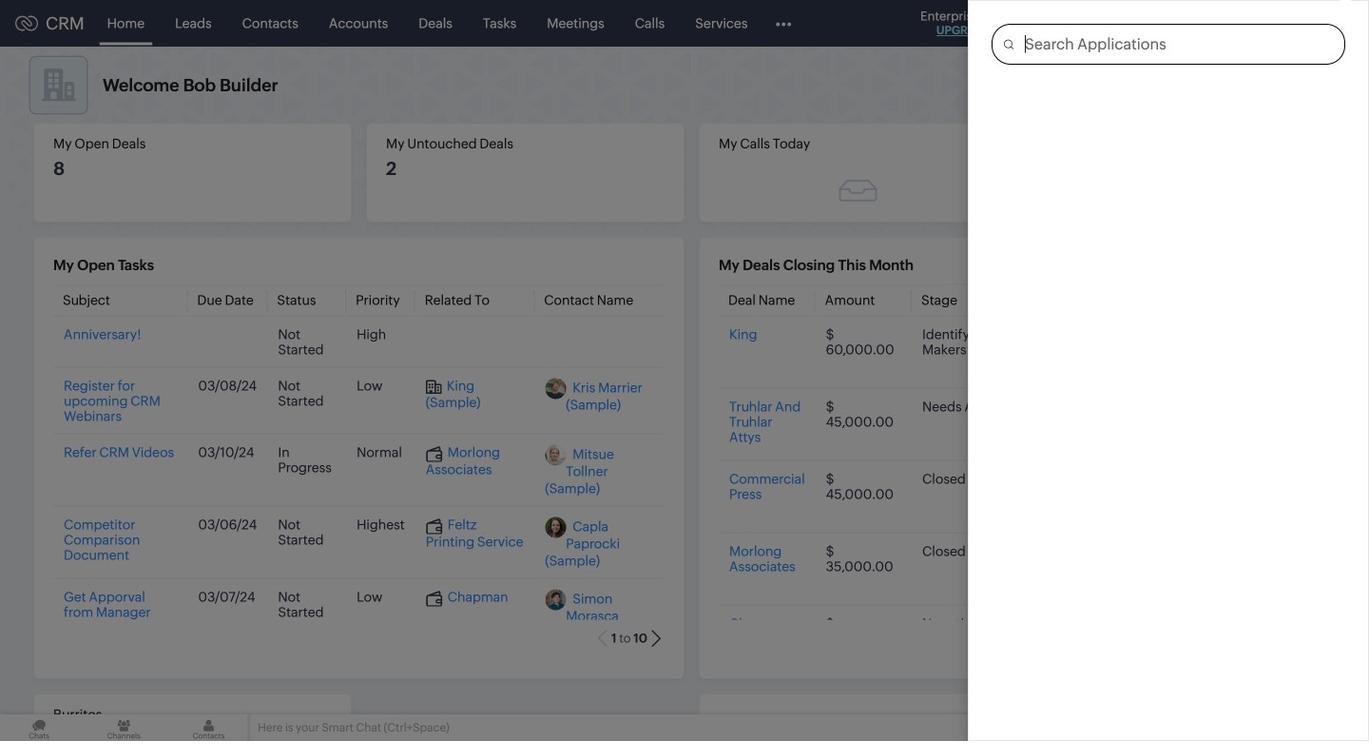 Task type: vqa. For each thing, say whether or not it's contained in the screenshot.
$
no



Task type: describe. For each thing, give the bounding box(es) containing it.
signals element
[[1121, 0, 1157, 47]]

calendar image
[[1168, 16, 1184, 31]]

create menu image
[[1046, 12, 1070, 35]]

profile element
[[1273, 0, 1326, 46]]

signals image
[[1132, 15, 1145, 31]]

create menu element
[[1035, 0, 1082, 46]]

chats image
[[0, 714, 78, 741]]

search image
[[1093, 15, 1109, 31]]



Task type: locate. For each thing, give the bounding box(es) containing it.
channels image
[[85, 714, 163, 741]]

contacts image
[[170, 714, 248, 741]]

search element
[[1082, 0, 1121, 47]]

profile image
[[1284, 8, 1315, 39]]

logo image
[[15, 16, 38, 31]]

Search Applications text field
[[1014, 25, 1345, 64]]



